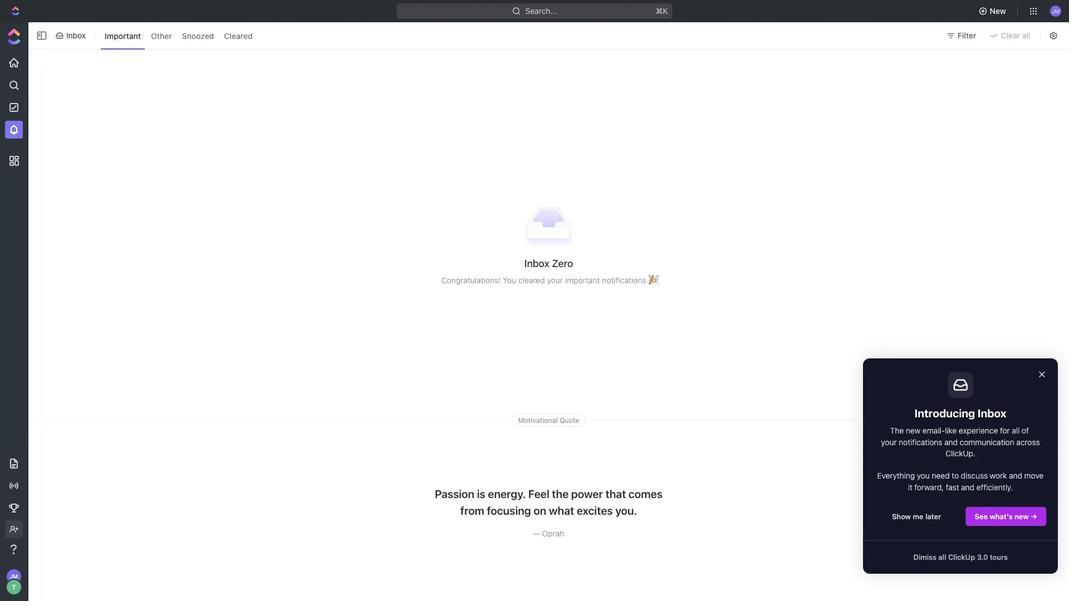 Task type: locate. For each thing, give the bounding box(es) containing it.
across
[[1017, 438, 1041, 447]]

dimiss
[[914, 553, 937, 562]]

2 vertical spatial inbox
[[978, 407, 1007, 420]]

inbox inside "navigation"
[[978, 407, 1007, 420]]

0 horizontal spatial inbox
[[66, 31, 86, 40]]

all for dimiss all clickup 3.0 tours
[[939, 553, 947, 562]]

notifications left 🎉
[[602, 276, 647, 285]]

the
[[891, 427, 904, 436]]

new left →
[[1015, 513, 1029, 521]]

jm
[[1052, 8, 1060, 14], [10, 574, 18, 580]]

new right 'the'
[[906, 427, 921, 436]]

new
[[906, 427, 921, 436], [1015, 513, 1029, 521]]

cleared
[[519, 276, 545, 285]]

1 vertical spatial your
[[882, 438, 897, 447]]

all
[[1023, 31, 1031, 40], [1013, 427, 1020, 436], [939, 553, 947, 562]]

0 horizontal spatial your
[[547, 276, 563, 285]]

all left of
[[1013, 427, 1020, 436]]

0 horizontal spatial notifications
[[602, 276, 647, 285]]

inbox
[[66, 31, 86, 40], [525, 257, 550, 269], [978, 407, 1007, 420]]

motivational
[[519, 417, 558, 425]]

focusing
[[487, 504, 531, 517]]

everything you need to discuss work and move it forward, fast and efficiently.
[[878, 472, 1046, 492]]

0 vertical spatial new
[[906, 427, 921, 436]]

forward,
[[915, 483, 944, 492]]

1 vertical spatial notifications
[[899, 438, 943, 447]]

new
[[990, 6, 1007, 16]]

important
[[565, 276, 600, 285]]

0 horizontal spatial and
[[945, 438, 958, 447]]

1 vertical spatial all
[[1013, 427, 1020, 436]]

and inside the new email-like experience for all of your notifications and communication across clickup.
[[945, 438, 958, 447]]

0 vertical spatial and
[[945, 438, 958, 447]]

show me later button
[[884, 507, 951, 526]]

all right dimiss
[[939, 553, 947, 562]]

all inside dimiss all clickup 3.0 tours button
[[939, 553, 947, 562]]

jm t
[[10, 574, 18, 591]]

1 vertical spatial new
[[1015, 513, 1029, 521]]

new button
[[975, 2, 1014, 20]]

your down inbox zero
[[547, 276, 563, 285]]

⌘k
[[656, 6, 668, 16]]

inbox up cleared on the top of the page
[[525, 257, 550, 269]]

1 horizontal spatial jm
[[1052, 8, 1060, 14]]

0 vertical spatial your
[[547, 276, 563, 285]]

jm button
[[1048, 2, 1065, 20]]

0 horizontal spatial jm
[[10, 574, 18, 580]]

introducing
[[915, 407, 976, 420]]

all right clear
[[1023, 31, 1031, 40]]

0 horizontal spatial all
[[939, 553, 947, 562]]

email-
[[923, 427, 946, 436]]

what's
[[990, 513, 1013, 521]]

introducing inbox navigation
[[864, 359, 1059, 574]]

and
[[945, 438, 958, 447], [1010, 472, 1023, 481], [962, 483, 975, 492]]

inbox left important button
[[66, 31, 86, 40]]

1 vertical spatial inbox
[[525, 257, 550, 269]]

2 horizontal spatial inbox
[[978, 407, 1007, 420]]

introducing inbox
[[915, 407, 1007, 420]]

1 horizontal spatial all
[[1013, 427, 1020, 436]]

you.
[[616, 504, 638, 517]]

your down 'the'
[[882, 438, 897, 447]]

1 horizontal spatial notifications
[[899, 438, 943, 447]]

clickup
[[949, 553, 976, 562]]

oprah
[[542, 529, 565, 539]]

the
[[552, 488, 569, 501]]

move
[[1025, 472, 1044, 481]]

show
[[893, 513, 912, 521]]

need
[[932, 472, 950, 481]]

jm for jm t
[[10, 574, 18, 580]]

clear all button
[[986, 27, 1038, 45]]

for
[[1001, 427, 1011, 436]]

notifications down email-
[[899, 438, 943, 447]]

is
[[477, 488, 486, 501]]

on
[[534, 504, 547, 517]]

1 vertical spatial jm
[[10, 574, 18, 580]]

jm inside dropdown button
[[1052, 8, 1060, 14]]

1 vertical spatial and
[[1010, 472, 1023, 481]]

tab list
[[99, 20, 259, 51]]

2 horizontal spatial all
[[1023, 31, 1031, 40]]

and down like
[[945, 438, 958, 447]]

0 vertical spatial jm
[[1052, 8, 1060, 14]]

notifications
[[602, 276, 647, 285], [899, 438, 943, 447]]

your
[[547, 276, 563, 285], [882, 438, 897, 447]]

power
[[572, 488, 603, 501]]

see what's new →
[[975, 513, 1038, 521]]

snoozed button
[[178, 27, 218, 44]]

inbox up for
[[978, 407, 1007, 420]]

all inside "clear all" button
[[1023, 31, 1031, 40]]

3.0
[[978, 553, 989, 562]]

→
[[1031, 513, 1038, 521]]

2 vertical spatial all
[[939, 553, 947, 562]]

and down discuss
[[962, 483, 975, 492]]

1 horizontal spatial and
[[962, 483, 975, 492]]

like
[[946, 427, 957, 436]]

0 horizontal spatial new
[[906, 427, 921, 436]]

that
[[606, 488, 626, 501]]

me
[[913, 513, 924, 521]]

show me later
[[893, 513, 942, 521]]

1 horizontal spatial your
[[882, 438, 897, 447]]

2 vertical spatial and
[[962, 483, 975, 492]]

all for clear all
[[1023, 31, 1031, 40]]

to
[[952, 472, 960, 481]]

1 horizontal spatial new
[[1015, 513, 1029, 521]]

cleared button
[[220, 27, 257, 44]]

and right work
[[1010, 472, 1023, 481]]

see what's new → button
[[966, 507, 1047, 527]]

0 vertical spatial inbox
[[66, 31, 86, 40]]

you
[[503, 276, 517, 285]]

see
[[975, 513, 988, 521]]

0 vertical spatial all
[[1023, 31, 1031, 40]]

communication
[[960, 438, 1015, 447]]

from
[[461, 504, 485, 517]]

1 horizontal spatial inbox
[[525, 257, 550, 269]]



Task type: describe. For each thing, give the bounding box(es) containing it.
dimiss all clickup 3.0 tours
[[914, 553, 1008, 562]]

zero
[[552, 257, 573, 269]]

clear
[[1002, 31, 1021, 40]]

work
[[990, 472, 1008, 481]]

—
[[534, 529, 540, 539]]

excites
[[577, 504, 613, 517]]

passion is energy. feel the power that comes from focusing on what excites you.
[[435, 488, 663, 517]]

filter button
[[943, 27, 984, 45]]

tab list containing important
[[99, 20, 259, 51]]

inbox zero
[[525, 257, 573, 269]]

other
[[151, 31, 172, 40]]

🎉
[[649, 276, 657, 285]]

2 horizontal spatial and
[[1010, 472, 1023, 481]]

tours
[[991, 553, 1008, 562]]

passion
[[435, 488, 475, 501]]

inbox for inbox
[[66, 31, 86, 40]]

notifications inside the new email-like experience for all of your notifications and communication across clickup.
[[899, 438, 943, 447]]

your inside the new email-like experience for all of your notifications and communication across clickup.
[[882, 438, 897, 447]]

— oprah
[[534, 529, 565, 539]]

what
[[549, 504, 575, 517]]

important
[[105, 31, 141, 40]]

inbox for inbox zero
[[525, 257, 550, 269]]

the new email-like experience for all of your notifications and communication across clickup.
[[882, 427, 1043, 458]]

energy.
[[488, 488, 526, 501]]

discuss
[[962, 472, 988, 481]]

it
[[909, 483, 913, 492]]

congratulations!
[[442, 276, 501, 285]]

0 vertical spatial notifications
[[602, 276, 647, 285]]

congratulations! you cleared your important notifications 🎉
[[442, 276, 657, 285]]

search...
[[526, 6, 557, 16]]

fast
[[946, 483, 960, 492]]

new inside the new email-like experience for all of your notifications and communication across clickup.
[[906, 427, 921, 436]]

everything
[[878, 472, 916, 481]]

jm for jm
[[1052, 8, 1060, 14]]

efficiently.
[[977, 483, 1014, 492]]

experience
[[959, 427, 999, 436]]

clear all
[[1002, 31, 1031, 40]]

new inside button
[[1015, 513, 1029, 521]]

other button
[[147, 27, 176, 44]]

quote
[[560, 417, 580, 425]]

feel
[[529, 488, 550, 501]]

clickup.
[[946, 449, 976, 458]]

you
[[918, 472, 930, 481]]

t
[[12, 584, 16, 591]]

important button
[[101, 27, 145, 44]]

comes
[[629, 488, 663, 501]]

× button
[[1039, 367, 1046, 380]]

later
[[926, 513, 942, 521]]

of
[[1022, 427, 1030, 436]]

×
[[1039, 367, 1046, 380]]

cleared
[[224, 31, 253, 40]]

motivational quote
[[519, 417, 580, 425]]

all inside the new email-like experience for all of your notifications and communication across clickup.
[[1013, 427, 1020, 436]]

dimiss all clickup 3.0 tours button
[[905, 548, 1017, 567]]

snoozed
[[182, 31, 214, 40]]

filter
[[958, 31, 977, 40]]



Task type: vqa. For each thing, say whether or not it's contained in the screenshot.
Everything in the bottom of the page
yes



